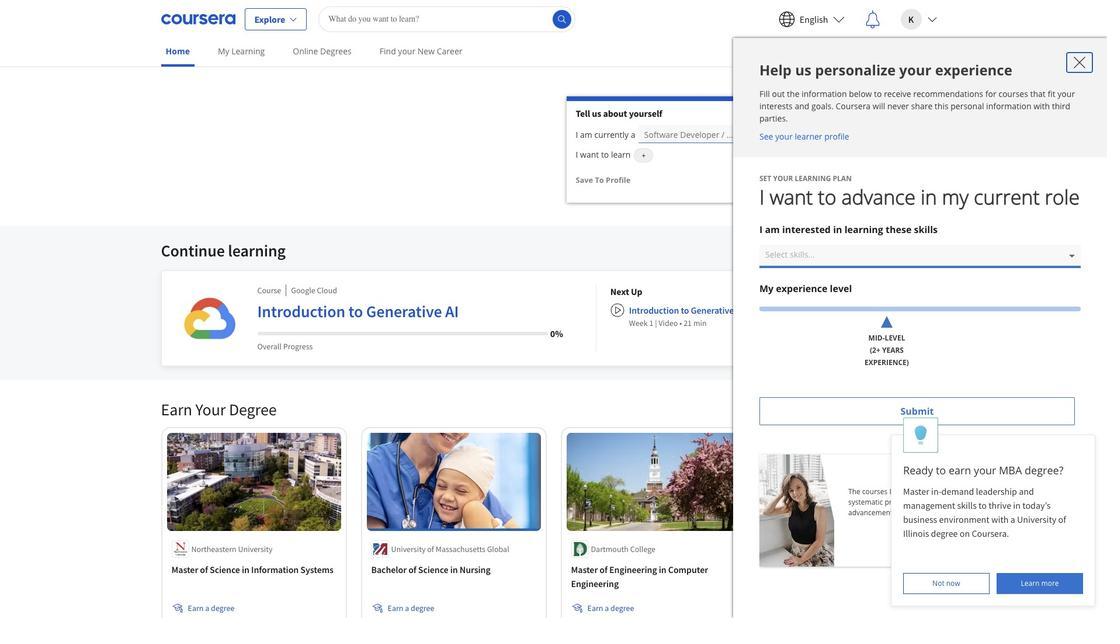 Task type: locate. For each thing, give the bounding box(es) containing it.
systematic
[[849, 497, 883, 507]]

0 horizontal spatial us
[[592, 108, 602, 119]]

dartmouth
[[591, 544, 629, 554]]

degree down "master of engineering in computer engineering"
[[611, 603, 634, 613]]

1 horizontal spatial am
[[765, 223, 780, 236]]

smile image
[[775, 182, 789, 196]]

progress for overall
[[283, 341, 313, 352]]

0 horizontal spatial with
[[992, 514, 1009, 525]]

the down "concrete"
[[1025, 497, 1036, 507]]

northeastern up master of science in information systems
[[191, 544, 237, 554]]

2 vertical spatial role
[[1045, 184, 1080, 210]]

0 horizontal spatial my
[[218, 46, 229, 57]]

not now
[[933, 579, 961, 589]]

i left smile icon
[[760, 184, 765, 210]]

experience down skills...
[[776, 282, 828, 295]]

0 horizontal spatial information
[[802, 88, 847, 99]]

0 horizontal spatial progress
[[283, 341, 313, 352]]

not
[[933, 579, 945, 589]]

0 vertical spatial career
[[775, 74, 800, 86]]

set up graduation cap icon at the right
[[775, 105, 788, 115]]

ai for introduction to generative ai week 1 | video • 21 min
[[736, 304, 744, 316]]

2 northeastern from the left
[[791, 544, 836, 554]]

0 vertical spatial coursera
[[836, 101, 871, 112]]

level up completed
[[830, 282, 852, 295]]

my down select
[[760, 282, 774, 295]]

of for master of science in information systems
[[200, 564, 208, 575]]

1 horizontal spatial northeastern
[[791, 544, 836, 554]]

mid-level (2+ years experience)
[[865, 333, 909, 368]]

set left smile icon
[[760, 174, 772, 184]]

0 vertical spatial role
[[905, 74, 921, 86]]

for inside button
[[847, 141, 858, 152]]

data
[[851, 564, 869, 575]]

want down repeat image
[[770, 184, 813, 210]]

degree for master of engineering in computer engineering
[[611, 603, 634, 613]]

career inside button
[[874, 162, 898, 173]]

0 vertical spatial your
[[756, 74, 773, 86]]

2 vertical spatial and
[[1019, 486, 1034, 497]]

2 vertical spatial your
[[195, 399, 226, 420]]

1 vertical spatial advance
[[842, 184, 916, 210]]

1 horizontal spatial progress
[[843, 281, 876, 292]]

profile
[[825, 131, 850, 142]]

my inside set your learning plan i want to advance in my current role
[[942, 184, 969, 210]]

0 vertical spatial learning
[[232, 46, 265, 57]]

1 vertical spatial coursera
[[915, 497, 945, 507]]

want
[[580, 149, 599, 160], [770, 184, 813, 210], [815, 184, 834, 194]]

your for earn your degree
[[195, 399, 226, 420]]

engineering inside the master of science in data analytics engineering
[[771, 578, 819, 589]]

to inside set your learning plan i want to advance in my current role
[[818, 184, 837, 210]]

1 vertical spatial your
[[773, 174, 793, 184]]

2 vertical spatial career
[[874, 162, 898, 173]]

0 vertical spatial set
[[775, 105, 788, 115]]

i down tell
[[576, 129, 578, 140]]

master for master of engineering in computer engineering
[[571, 564, 598, 575]]

my
[[218, 46, 229, 57], [760, 282, 774, 295]]

What do you want to learn? text field
[[319, 6, 576, 32]]

1 vertical spatial level
[[885, 333, 906, 343]]

in inside set your learning plan i want to advance in my current role
[[921, 184, 937, 210]]

career down 'develop skills for my current role'
[[874, 162, 898, 173]]

career.
[[915, 508, 938, 518]]

1 horizontal spatial introduction
[[629, 304, 679, 316]]

for up expand my skills and career
[[847, 141, 858, 152]]

1 horizontal spatial courses
[[999, 88, 1029, 99]]

receive
[[884, 88, 912, 99]]

fill
[[760, 88, 770, 99]]

with inside master in-demand leadership and management skills to thrive in today's business environment with a university of illinois degree on coursera.
[[992, 514, 1009, 525]]

week
[[629, 318, 648, 328]]

courses left that
[[999, 88, 1029, 99]]

1 horizontal spatial my
[[760, 282, 774, 295]]

master for master in-demand leadership and management skills to thrive in today's business environment with a university of illinois degree on coursera.
[[904, 486, 930, 497]]

0 horizontal spatial coursera
[[836, 101, 871, 112]]

earn for master of science in information systems
[[188, 603, 204, 613]]

learning
[[232, 46, 265, 57], [795, 174, 831, 184]]

help center image
[[1077, 588, 1091, 602]]

northeastern
[[191, 544, 237, 554], [791, 544, 836, 554]]

northeastern university up master of science in information systems
[[191, 544, 273, 554]]

your up fill
[[756, 74, 773, 86]]

0 horizontal spatial ai
[[445, 301, 459, 322]]

•
[[680, 318, 682, 328]]

2 horizontal spatial want
[[815, 184, 834, 194]]

learning up course
[[228, 240, 286, 261]]

science left data at the bottom right of the page
[[809, 564, 840, 575]]

of inside "master of engineering in computer engineering"
[[600, 564, 608, 575]]

0 vertical spatial experience
[[936, 60, 1013, 79]]

my inside main content
[[760, 282, 774, 295]]

(2+
[[870, 345, 881, 355]]

your for set your learning plan i want to advance in my current role
[[773, 174, 793, 184]]

science
[[210, 564, 240, 575], [418, 564, 449, 575], [809, 564, 840, 575]]

0 horizontal spatial level
[[830, 282, 852, 295]]

1 horizontal spatial with
[[1034, 101, 1050, 112]]

earn your degree
[[161, 399, 277, 420]]

that
[[1031, 88, 1046, 99]]

1 vertical spatial and
[[858, 162, 872, 173]]

years
[[882, 345, 904, 355]]

1 vertical spatial with
[[992, 514, 1009, 525]]

us left "is"
[[796, 60, 812, 79]]

earn a degree down bachelor of science in nursing
[[388, 603, 434, 613]]

1 vertical spatial us
[[592, 108, 602, 119]]

northeastern up the master of science in data analytics engineering
[[791, 544, 836, 554]]

earn your degree collection element
[[154, 380, 954, 618]]

english button
[[770, 0, 854, 38]]

am for interested
[[765, 223, 780, 236]]

0 vertical spatial progress
[[843, 281, 876, 292]]

and inside master in-demand leadership and management skills to thrive in today's business environment with a university of illinois degree on coursera.
[[1019, 486, 1034, 497]]

ai for introduction to generative ai
[[445, 301, 459, 322]]

set for set your learning plan i want to advance in my current role
[[760, 174, 772, 184]]

1
[[650, 318, 654, 328]]

want right just
[[815, 184, 834, 194]]

science inside the master of science in data analytics engineering
[[809, 564, 840, 575]]

ana
[[1056, 524, 1068, 534]]

for
[[986, 88, 997, 99], [847, 141, 858, 152]]

introduction to generative ai image
[[176, 285, 243, 352]]

courses inside the "the courses i took taught me how to turn theory into concrete & systematic practice. coursera has been paramount to the advancement of my career."
[[863, 487, 888, 497]]

1 horizontal spatial us
[[796, 60, 812, 79]]

parties.
[[760, 113, 788, 124]]

advancement
[[849, 508, 893, 518]]

am up select
[[765, 223, 780, 236]]

generative inside the 'introduction to generative ai week 1 | video • 21 min'
[[691, 304, 734, 316]]

0 horizontal spatial earn a degree
[[188, 603, 235, 613]]

career
[[437, 46, 463, 57]]

want down the "i am currently a"
[[580, 149, 599, 160]]

1 vertical spatial for
[[847, 141, 858, 152]]

current inside set your learning plan i want to advance in my current role
[[974, 184, 1040, 210]]

skills
[[827, 141, 845, 152], [837, 162, 856, 173], [914, 223, 938, 236], [958, 500, 977, 511]]

a for master of science in information systems
[[205, 603, 209, 613]]

save
[[576, 175, 593, 185]]

1 horizontal spatial current
[[974, 184, 1040, 210]]

master for master of science in data analytics engineering
[[771, 564, 798, 575]]

2 horizontal spatial earn a degree
[[588, 603, 634, 613]]

2 horizontal spatial science
[[809, 564, 840, 575]]

earn a degree
[[188, 603, 235, 613], [388, 603, 434, 613], [588, 603, 634, 613]]

your inside set your learning plan i want to advance in my current role
[[773, 174, 793, 184]]

my inside the "the courses i took taught me how to turn theory into concrete & systematic practice. coursera has been paramount to the advancement of my career."
[[903, 508, 913, 518]]

cloud
[[317, 285, 337, 296]]

0 vertical spatial my
[[218, 46, 229, 57]]

0 vertical spatial with
[[1034, 101, 1050, 112]]

degree left on
[[931, 528, 958, 539]]

learn
[[611, 149, 631, 160]]

1 horizontal spatial for
[[986, 88, 997, 99]]

to inside button
[[836, 184, 844, 194]]

0 vertical spatial and
[[795, 101, 810, 112]]

introduction to generative ai week 1 | video • 21 min
[[629, 304, 744, 328]]

master for master of science in information systems
[[172, 564, 198, 575]]

ai inside introduction to generative ai link
[[445, 301, 459, 322]]

None search field
[[319, 6, 576, 32]]

0 vertical spatial us
[[796, 60, 812, 79]]

career up out
[[775, 74, 800, 86]]

explore
[[255, 13, 285, 25]]

to inside master in-demand leadership and management skills to thrive in today's business environment with a university of illinois degree on coursera.
[[979, 500, 987, 511]]

learning inside set your learning plan i want to advance in my current role
[[795, 174, 831, 184]]

courses
[[999, 88, 1029, 99], [863, 487, 888, 497]]

0 horizontal spatial science
[[210, 564, 240, 575]]

2 horizontal spatial and
[[1019, 486, 1034, 497]]

select skills...
[[766, 249, 815, 260]]

0 horizontal spatial courses
[[863, 487, 888, 497]]

introduction inside the 'introduction to generative ai week 1 | video • 21 min'
[[629, 304, 679, 316]]

advance up these
[[842, 184, 916, 210]]

information up "goals."
[[802, 88, 847, 99]]

learning down expand
[[795, 174, 831, 184]]

submit button
[[760, 397, 1075, 425]]

northeastern for information
[[191, 544, 237, 554]]

2 horizontal spatial career
[[874, 162, 898, 173]]

1 horizontal spatial ai
[[736, 304, 744, 316]]

i inside button
[[794, 184, 797, 194]]

1 vertical spatial my
[[760, 282, 774, 295]]

the
[[787, 88, 800, 99], [1025, 497, 1036, 507]]

master inside master in-demand leadership and management skills to thrive in today's business environment with a university of illinois degree on coursera.
[[904, 486, 930, 497]]

us right tell
[[592, 108, 602, 119]]

0 vertical spatial courses
[[999, 88, 1029, 99]]

with down thrive
[[992, 514, 1009, 525]]

2 science from the left
[[418, 564, 449, 575]]

with down that
[[1034, 101, 1050, 112]]

northeastern university up the master of science in data analytics engineering
[[791, 544, 872, 554]]

1 horizontal spatial and
[[858, 162, 872, 173]]

coursera up career.
[[915, 497, 945, 507]]

1 horizontal spatial the
[[1025, 497, 1036, 507]]

and up the explore
[[858, 162, 872, 173]]

see your learner profile
[[760, 131, 850, 142]]

plan
[[833, 174, 852, 184]]

career
[[775, 74, 800, 86], [846, 120, 870, 131], [874, 162, 898, 173]]

earn a degree for master of engineering in computer engineering
[[588, 603, 634, 613]]

science for data
[[809, 564, 840, 575]]

theory
[[985, 487, 1007, 497]]

massachusetts
[[436, 544, 486, 554]]

skills up plan
[[837, 162, 856, 173]]

a
[[631, 129, 636, 140], [1011, 514, 1016, 525], [205, 603, 209, 613], [405, 603, 409, 613], [605, 603, 609, 613]]

is
[[820, 74, 826, 86]]

0 horizontal spatial current
[[874, 141, 902, 152]]

1 horizontal spatial coursera
[[915, 497, 945, 507]]

0 vertical spatial level
[[830, 282, 852, 295]]

in inside the master of science in data analytics engineering
[[842, 564, 849, 575]]

1 horizontal spatial earn a degree
[[388, 603, 434, 613]]

to inside fill out the information below to receive recommendations for courses that fit your interests and goals. coursera will never share this personal information with third parties.
[[874, 88, 882, 99]]

i
[[576, 129, 578, 140], [576, 149, 578, 160], [760, 184, 765, 210], [794, 184, 797, 194], [760, 223, 763, 236], [890, 487, 892, 497]]

courses up systematic
[[863, 487, 888, 497]]

university down 'today's'
[[1017, 514, 1057, 525]]

advance up below on the right of page
[[838, 74, 872, 86]]

3 science from the left
[[809, 564, 840, 575]]

help
[[760, 60, 792, 79]]

the right out
[[787, 88, 800, 99]]

1 northeastern university from the left
[[191, 544, 273, 554]]

0 horizontal spatial set
[[760, 174, 772, 184]]

english
[[800, 13, 828, 25]]

1 horizontal spatial set
[[775, 105, 788, 115]]

repeat image
[[775, 161, 789, 175]]

2 northeastern university from the left
[[791, 544, 872, 554]]

1 horizontal spatial generative
[[691, 304, 734, 316]]

earn for master of engineering in computer engineering
[[588, 603, 603, 613]]

just
[[799, 184, 813, 194]]

1 vertical spatial set
[[760, 174, 772, 184]]

1 horizontal spatial want
[[770, 184, 813, 210]]

developer
[[680, 129, 720, 140]]

0 horizontal spatial for
[[847, 141, 858, 152]]

my for my learning
[[218, 46, 229, 57]]

level up years
[[885, 333, 906, 343]]

1 vertical spatial progress
[[283, 341, 313, 352]]

k
[[909, 13, 914, 25]]

1 horizontal spatial information
[[987, 101, 1032, 112]]

your left degree
[[195, 399, 226, 420]]

progress right overall
[[283, 341, 313, 352]]

introduction down google
[[257, 301, 345, 322]]

0 horizontal spatial northeastern university
[[191, 544, 273, 554]]

your left just
[[773, 174, 793, 184]]

introduction to generative ai
[[257, 301, 459, 322]]

i up save
[[576, 149, 578, 160]]

1 vertical spatial courses
[[863, 487, 888, 497]]

1 horizontal spatial experience
[[936, 60, 1013, 79]]

am down tell
[[580, 129, 593, 140]]

paramount
[[978, 497, 1015, 507]]

i left the took
[[890, 487, 892, 497]]

university inside master in-demand leadership and management skills to thrive in today's business environment with a university of illinois degree on coursera.
[[1017, 514, 1057, 525]]

skills up environment
[[958, 500, 977, 511]]

1 vertical spatial current
[[974, 184, 1040, 210]]

master inside "master of engineering in computer engineering"
[[571, 564, 598, 575]]

1 vertical spatial am
[[765, 223, 780, 236]]

earn a degree down master of science in information systems
[[188, 603, 235, 613]]

1 horizontal spatial science
[[418, 564, 449, 575]]

0%
[[550, 328, 563, 340]]

1 vertical spatial the
[[1025, 497, 1036, 507]]

i left the interested
[[760, 223, 763, 236]]

2 earn a degree from the left
[[388, 603, 434, 613]]

0 vertical spatial for
[[986, 88, 997, 99]]

in progress (1) link
[[829, 276, 937, 297]]

of inside the master of science in data analytics engineering
[[800, 564, 808, 575]]

1 northeastern from the left
[[191, 544, 237, 554]]

and up kick-
[[795, 101, 810, 112]]

for right the recommendations
[[986, 88, 997, 99]]

1 vertical spatial learning
[[845, 223, 884, 236]]

personal
[[951, 101, 984, 112]]

introduction
[[257, 301, 345, 322], [629, 304, 679, 316]]

find your new career
[[380, 46, 463, 57]]

in
[[874, 74, 882, 86], [921, 184, 937, 210], [833, 223, 842, 236], [1014, 500, 1021, 511], [242, 564, 249, 575], [450, 564, 458, 575], [659, 564, 667, 575], [842, 564, 849, 575]]

degree down master of science in information systems
[[211, 603, 235, 613]]

with inside fill out the information below to receive recommendations for courses that fit your interests and goals. coursera will never share this personal information with third parties.
[[1034, 101, 1050, 112]]

0 horizontal spatial and
[[795, 101, 810, 112]]

progress up completed
[[843, 281, 876, 292]]

degree down bachelor of science in nursing
[[411, 603, 434, 613]]

0 horizontal spatial generative
[[366, 301, 442, 322]]

how
[[945, 487, 959, 497]]

0 horizontal spatial the
[[787, 88, 800, 99]]

0 horizontal spatial am
[[580, 129, 593, 140]]

set
[[775, 105, 788, 115], [760, 174, 772, 184]]

0 horizontal spatial introduction
[[257, 301, 345, 322]]

learning down explore
[[232, 46, 265, 57]]

of for master of engineering in computer engineering
[[600, 564, 608, 575]]

1 horizontal spatial northeastern university
[[791, 544, 872, 554]]

introduction up |
[[629, 304, 679, 316]]

experience up the recommendations
[[936, 60, 1013, 79]]

i left just
[[794, 184, 797, 194]]

ai inside the 'introduction to generative ai week 1 | video • 21 min'
[[736, 304, 744, 316]]

information
[[802, 88, 847, 99], [987, 101, 1032, 112]]

with
[[1034, 101, 1050, 112], [992, 514, 1009, 525]]

career down the goals
[[846, 120, 870, 131]]

of for university of massachusetts global
[[427, 544, 434, 554]]

learning left these
[[845, 223, 884, 236]]

science left information
[[210, 564, 240, 575]]

0 vertical spatial current
[[874, 141, 902, 152]]

1 vertical spatial career
[[846, 120, 870, 131]]

1 horizontal spatial career
[[846, 120, 870, 131]]

1 vertical spatial experience
[[776, 282, 828, 295]]

1 vertical spatial learning
[[795, 174, 831, 184]]

recommendations
[[914, 88, 984, 99]]

0 vertical spatial advance
[[838, 74, 872, 86]]

the inside fill out the information below to receive recommendations for courses that fit your interests and goals. coursera will never share this personal information with third parties.
[[787, 88, 800, 99]]

global
[[487, 544, 509, 554]]

0 vertical spatial information
[[802, 88, 847, 99]]

university up master of science in information systems link
[[238, 544, 273, 554]]

i for i just want to explore
[[794, 184, 797, 194]]

today's
[[1023, 500, 1051, 511]]

my
[[833, 120, 844, 131], [860, 141, 872, 152], [824, 162, 835, 173], [942, 184, 969, 210], [903, 508, 913, 518]]

0 vertical spatial the
[[787, 88, 800, 99]]

master inside the master of science in data analytics engineering
[[771, 564, 798, 575]]

introduction for introduction to generative ai
[[257, 301, 345, 322]]

0 horizontal spatial career
[[775, 74, 800, 86]]

1 vertical spatial role
[[904, 141, 919, 152]]

university up data at the bottom right of the page
[[838, 544, 872, 554]]

experience)
[[865, 358, 909, 368]]

learning up kick-start my career
[[810, 105, 845, 115]]

0 horizontal spatial northeastern
[[191, 544, 237, 554]]

earn a degree down "master of engineering in computer engineering"
[[588, 603, 634, 613]]

information down that
[[987, 101, 1032, 112]]

science down 'university of massachusetts global'
[[418, 564, 449, 575]]

3 earn a degree from the left
[[588, 603, 634, 613]]

1 earn a degree from the left
[[188, 603, 235, 613]]

my down coursera image
[[218, 46, 229, 57]]

level
[[830, 282, 852, 295], [885, 333, 906, 343]]

0 vertical spatial am
[[580, 129, 593, 140]]

generative for introduction to generative ai week 1 | video • 21 min
[[691, 304, 734, 316]]

set inside set your learning plan i want to advance in my current role
[[760, 174, 772, 184]]

coursera inside the "the courses i took taught me how to turn theory into concrete & systematic practice. coursera has been paramount to the advancement of my career."
[[915, 497, 945, 507]]

1 horizontal spatial learning
[[795, 174, 831, 184]]

a for master of engineering in computer engineering
[[605, 603, 609, 613]]

in
[[833, 281, 841, 292]]

1 science from the left
[[210, 564, 240, 575]]

coursera inside fill out the information below to receive recommendations for courses that fit your interests and goals. coursera will never share this personal information with third parties.
[[836, 101, 871, 112]]

master of science in data analytics engineering
[[771, 564, 907, 589]]

and up 'today's'
[[1019, 486, 1034, 497]]

skills right these
[[914, 223, 938, 236]]

coursera down below on the right of page
[[836, 101, 871, 112]]



Task type: describe. For each thing, give the bounding box(es) containing it.
explore button
[[245, 8, 307, 30]]

master of science in data analytics engineering link
[[771, 563, 936, 591]]

bachelor of science in nursing
[[371, 564, 491, 575]]

interested
[[783, 223, 831, 236]]

0 horizontal spatial experience
[[776, 282, 828, 295]]

more
[[1042, 579, 1059, 589]]

degree inside master in-demand leadership and management skills to thrive in today's business environment with a university of illinois degree on coursera.
[[931, 528, 958, 539]]

this
[[935, 101, 949, 112]]

concrete
[[1023, 487, 1052, 497]]

find
[[380, 46, 396, 57]]

online degrees
[[293, 46, 352, 57]]

(1)
[[878, 281, 888, 292]]

personalize
[[815, 60, 896, 79]]

role inside set your learning plan i want to advance in my current role
[[1045, 184, 1080, 210]]

profile
[[606, 175, 631, 185]]

university of massachusetts global
[[391, 544, 509, 554]]

kick-start my career button
[[757, 115, 870, 136]]

of for master of science in data analytics engineering
[[800, 564, 808, 575]]

i just want to explore
[[794, 184, 874, 194]]

interests
[[760, 101, 793, 112]]

+ button
[[634, 148, 654, 162]]

in progress (1)
[[833, 281, 888, 292]]

the inside the "the courses i took taught me how to turn theory into concrete & systematic practice. coursera has been paramount to the advancement of my career."
[[1025, 497, 1036, 507]]

earn a degree for bachelor of science in nursing
[[388, 603, 434, 613]]

line chart image
[[775, 140, 789, 154]]

engineer
[[727, 129, 761, 140]]

—
[[1047, 524, 1054, 534]]

expand my skills and career
[[794, 162, 898, 173]]

to inside the 'introduction to generative ai week 1 | video • 21 min'
[[681, 304, 689, 316]]

next
[[611, 286, 629, 297]]

on
[[960, 528, 970, 539]]

bachelor of science in nursing link
[[371, 563, 536, 577]]

mid-
[[869, 333, 885, 343]]

a for bachelor of science in nursing
[[405, 603, 409, 613]]

video
[[659, 318, 678, 328]]

earn for bachelor of science in nursing
[[388, 603, 404, 613]]

2 vertical spatial learning
[[228, 240, 286, 261]]

coursera.
[[972, 528, 1009, 539]]

0 vertical spatial learning
[[810, 105, 845, 115]]

min
[[694, 318, 707, 328]]

completed
[[833, 303, 875, 314]]

and inside fill out the information below to receive recommendations for courses that fit your interests and goals. coursera will never share this personal information with third parties.
[[795, 101, 810, 112]]

current inside button
[[874, 141, 902, 152]]

in inside "master of engineering in computer engineering"
[[659, 564, 667, 575]]

want inside set your learning plan i want to advance in my current role
[[770, 184, 813, 210]]

never
[[888, 101, 909, 112]]

skills inside master in-demand leadership and management skills to thrive in today's business environment with a university of illinois degree on coursera.
[[958, 500, 977, 511]]

expand
[[794, 162, 822, 173]]

more option for introduction to generative ai image
[[771, 285, 788, 302]]

of inside master in-demand leadership and management skills to thrive in today's business environment with a university of illinois degree on coursera.
[[1059, 514, 1067, 525]]

career inside button
[[846, 120, 870, 131]]

k button
[[892, 0, 946, 38]]

northeastern university for information
[[191, 544, 273, 554]]

skills down kick-start my career
[[827, 141, 845, 152]]

google
[[291, 285, 315, 296]]

i for i am currently a
[[576, 129, 578, 140]]

level inside mid-level (2+ years experience)
[[885, 333, 906, 343]]

your inside the alice element
[[974, 463, 997, 477]]

0 horizontal spatial learning
[[232, 46, 265, 57]]

save to profile
[[576, 175, 631, 185]]

— ana c.
[[1047, 524, 1077, 534]]

mba
[[999, 463, 1022, 477]]

am for currently
[[580, 129, 593, 140]]

0 horizontal spatial want
[[580, 149, 599, 160]]

goal
[[802, 74, 818, 86]]

|
[[655, 318, 657, 328]]

introduction for introduction to generative ai week 1 | video • 21 min
[[629, 304, 679, 316]]

into
[[1009, 487, 1021, 497]]

graduation cap image
[[775, 119, 789, 133]]

i for i am interested in learning these skills
[[760, 223, 763, 236]]

us for help
[[796, 60, 812, 79]]

analytics
[[871, 564, 907, 575]]

of inside the "the courses i took taught me how to turn theory into concrete & systematic practice. coursera has been paramount to the advancement of my career."
[[895, 508, 901, 518]]

set your learning goals
[[775, 105, 870, 115]]

northeastern for data
[[791, 544, 836, 554]]

develop skills for my current role
[[794, 141, 919, 152]]

i am interested in learning these skills
[[760, 223, 938, 236]]

learner
[[795, 131, 823, 142]]

advance inside set your learning plan i want to advance in my current role
[[842, 184, 916, 210]]

courses inside fill out the information below to receive recommendations for courses that fit your interests and goals. coursera will never share this personal information with third parties.
[[999, 88, 1029, 99]]

learn
[[1021, 579, 1040, 589]]

i inside the "the courses i took taught me how to turn theory into concrete & systematic practice. coursera has been paramount to the advancement of my career."
[[890, 487, 892, 497]]

your inside fill out the information below to receive recommendations for courses that fit your interests and goals. coursera will never share this personal information with third parties.
[[1058, 88, 1075, 99]]

to
[[595, 175, 604, 185]]

i inside set your learning plan i want to advance in my current role
[[760, 184, 765, 210]]

degree for bachelor of science in nursing
[[411, 603, 434, 613]]

about
[[603, 108, 627, 119]]

in inside master in-demand leadership and management skills to thrive in today's business environment with a university of illinois degree on coursera.
[[1014, 500, 1021, 511]]

1 vertical spatial information
[[987, 101, 1032, 112]]

want inside i just want to explore button
[[815, 184, 834, 194]]

home
[[166, 46, 190, 57]]

information
[[251, 564, 299, 575]]

fit
[[1048, 88, 1056, 99]]

/
[[722, 129, 725, 140]]

set for set your learning goals
[[775, 105, 788, 115]]

master of engineering in computer engineering link
[[571, 563, 736, 591]]

help us personalize your experience
[[760, 60, 1013, 79]]

my for my experience level
[[760, 282, 774, 295]]

university up bachelor
[[391, 544, 426, 554]]

i just want to explore button
[[757, 178, 874, 199]]

software
[[644, 129, 678, 140]]

science for information
[[210, 564, 240, 575]]

master of science in information systems link
[[172, 563, 336, 577]]

environment
[[939, 514, 990, 525]]

taught
[[910, 487, 931, 497]]

master in-demand leadership and management skills to thrive in today's business environment with a university of illinois degree on coursera.
[[904, 486, 1068, 539]]

i for i want to learn
[[576, 149, 578, 160]]

below
[[849, 88, 872, 99]]

third
[[1052, 101, 1071, 112]]

i want to advance in my current role main content
[[0, 38, 1108, 618]]

c.
[[1070, 524, 1077, 534]]

&
[[1054, 487, 1059, 497]]

progress for in
[[843, 281, 876, 292]]

practice.
[[885, 497, 913, 507]]

turn
[[970, 487, 984, 497]]

a inside master in-demand leadership and management skills to thrive in today's business environment with a university of illinois degree on coursera.
[[1011, 514, 1016, 525]]

me
[[933, 487, 944, 497]]

and inside button
[[858, 162, 872, 173]]

of for bachelor of science in nursing
[[409, 564, 417, 575]]

these
[[886, 223, 912, 236]]

for inside fill out the information below to receive recommendations for courses that fit your interests and goals. coursera will never share this personal information with third parties.
[[986, 88, 997, 99]]

my inside button
[[833, 120, 844, 131]]

find your new career link
[[375, 38, 467, 64]]

develop skills for my current role button
[[757, 136, 919, 157]]

close image
[[1071, 53, 1089, 72]]

lightbulb tip image
[[915, 425, 927, 446]]

degree for master of science in information systems
[[211, 603, 235, 613]]

continue learning
[[161, 240, 286, 261]]

degrees
[[320, 46, 352, 57]]

tell
[[576, 108, 590, 119]]

the
[[849, 487, 861, 497]]

will
[[873, 101, 886, 112]]

alice element
[[891, 418, 1096, 607]]

master of engineering in computer engineering
[[571, 564, 708, 589]]

tell us about yourself
[[576, 108, 663, 119]]

role inside develop skills for my current role button
[[904, 141, 919, 152]]

select
[[766, 249, 788, 260]]

introduction to generative ai link
[[257, 301, 563, 327]]

new
[[418, 46, 435, 57]]

i am currently a
[[576, 129, 636, 140]]

degree
[[229, 399, 277, 420]]

generative for introduction to generative ai
[[366, 301, 442, 322]]

earn a degree for master of science in information systems
[[188, 603, 235, 613]]

coursera image
[[161, 10, 235, 28]]

northeastern university for data
[[791, 544, 872, 554]]

science for nursing
[[418, 564, 449, 575]]

us for tell
[[592, 108, 602, 119]]



Task type: vqa. For each thing, say whether or not it's contained in the screenshot.
been on the bottom of the page
yes



